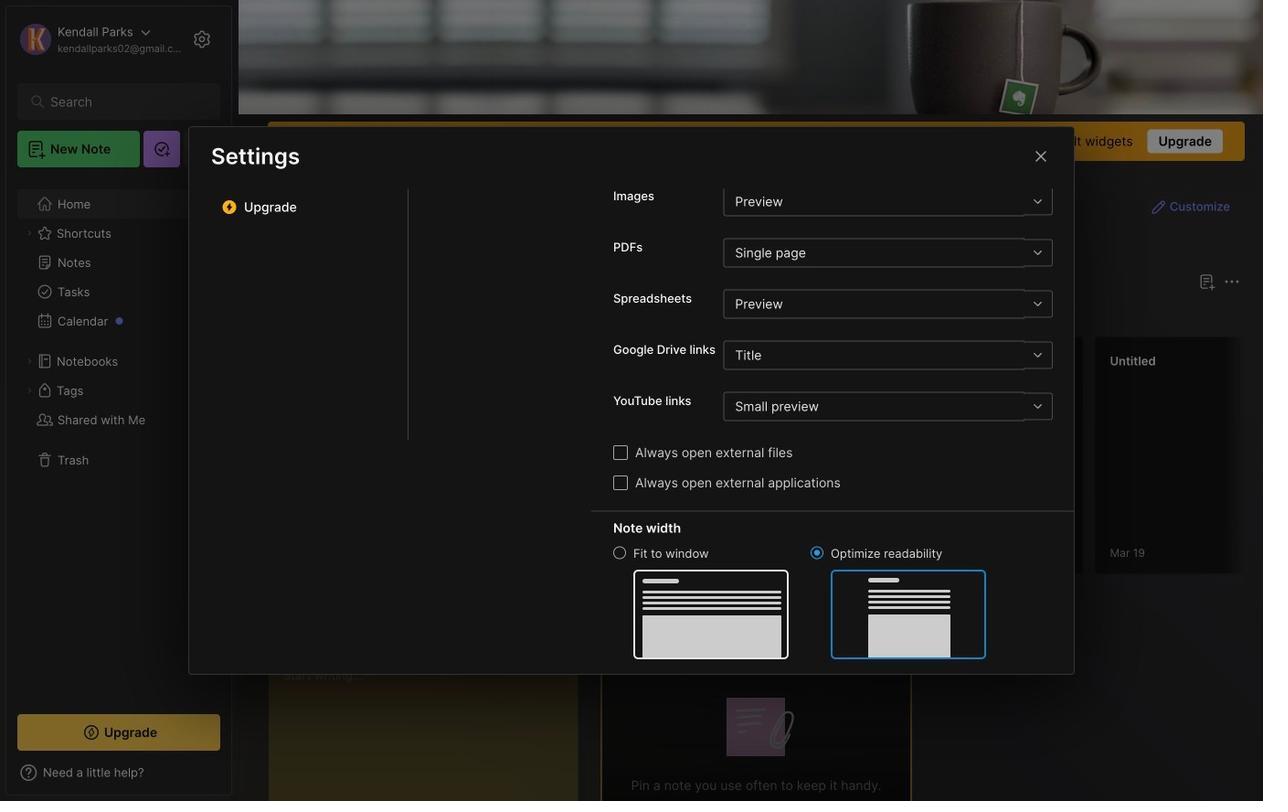 Task type: locate. For each thing, give the bounding box(es) containing it.
Choose default view option for Google Drive links field
[[724, 341, 1053, 370]]

None search field
[[50, 91, 196, 112]]

Choose default view option for Images field
[[724, 187, 1053, 216]]

0 horizontal spatial tab list
[[409, 0, 592, 440]]

None checkbox
[[614, 476, 628, 490]]

option group
[[614, 545, 987, 659]]

Search text field
[[50, 93, 196, 111]]

row group
[[601, 337, 1264, 585]]

settings image
[[191, 28, 213, 50]]

tree
[[6, 178, 231, 698]]

0 horizontal spatial tab
[[605, 304, 659, 326]]

tab list
[[409, 0, 592, 440], [605, 304, 1238, 326]]

None radio
[[811, 546, 824, 559]]

None radio
[[614, 546, 626, 559]]

None checkbox
[[614, 445, 628, 460]]

2 tab from the left
[[666, 304, 740, 326]]

1 horizontal spatial tab
[[666, 304, 740, 326]]

Choose default view option for Spreadsheets field
[[724, 289, 1053, 319]]

tab
[[605, 304, 659, 326], [666, 304, 740, 326]]



Task type: vqa. For each thing, say whether or not it's contained in the screenshot.
TREE at the left of the page
yes



Task type: describe. For each thing, give the bounding box(es) containing it.
1 tab from the left
[[605, 304, 659, 326]]

none search field inside 'main' 'element'
[[50, 91, 196, 112]]

main element
[[0, 0, 238, 801]]

expand notebooks image
[[24, 356, 35, 367]]

Choose default view option for YouTube links field
[[724, 392, 1053, 421]]

1 horizontal spatial tab list
[[605, 304, 1238, 326]]

Start writing… text field
[[283, 652, 577, 801]]

Choose default view option for PDFs field
[[724, 238, 1053, 267]]

tree inside 'main' 'element'
[[6, 178, 231, 698]]

expand tags image
[[24, 385, 35, 396]]

close image
[[1031, 145, 1053, 167]]



